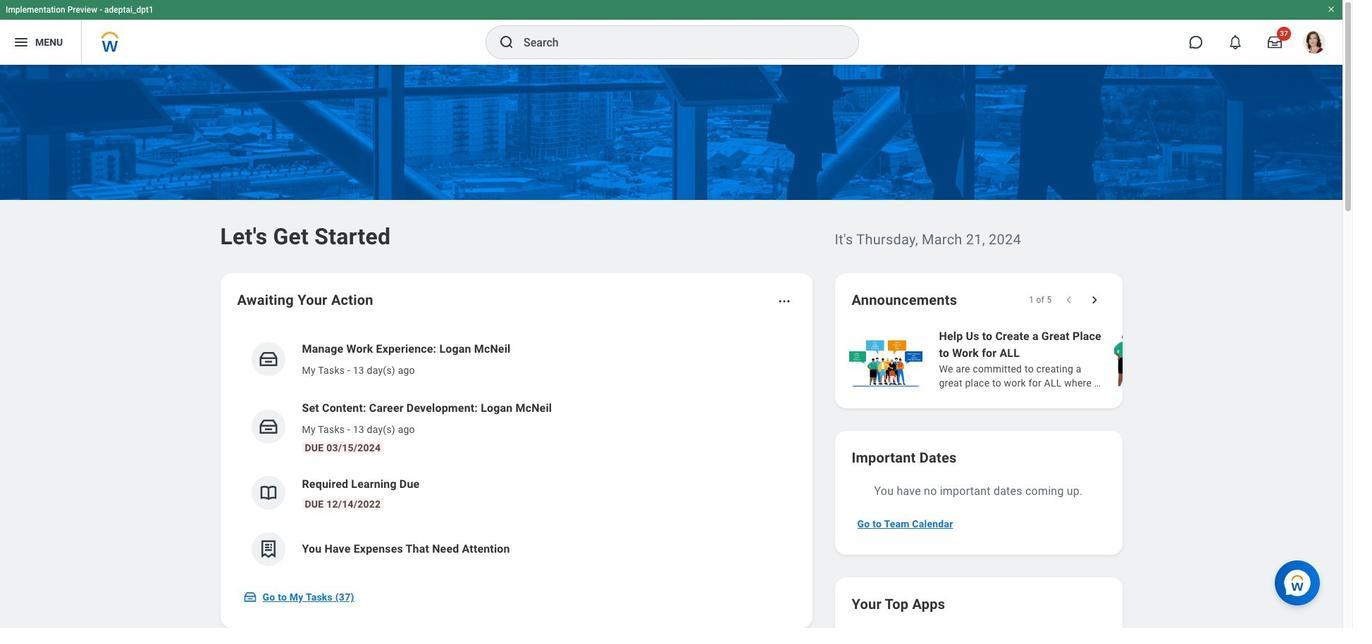 Task type: describe. For each thing, give the bounding box(es) containing it.
0 horizontal spatial list
[[237, 330, 796, 578]]

0 vertical spatial inbox image
[[258, 349, 279, 370]]

1 horizontal spatial list
[[846, 327, 1354, 392]]

1 vertical spatial inbox image
[[258, 417, 279, 438]]

justify image
[[13, 34, 30, 51]]

2 vertical spatial inbox image
[[243, 591, 257, 605]]

inbox large image
[[1268, 35, 1282, 49]]

dashboard expenses image
[[258, 539, 279, 560]]

notifications large image
[[1229, 35, 1243, 49]]



Task type: locate. For each thing, give the bounding box(es) containing it.
inbox image
[[258, 349, 279, 370], [258, 417, 279, 438], [243, 591, 257, 605]]

Search Workday  search field
[[524, 27, 830, 58]]

chevron right small image
[[1087, 293, 1102, 307]]

list
[[846, 327, 1354, 392], [237, 330, 796, 578]]

book open image
[[258, 483, 279, 504]]

profile logan mcneil image
[[1303, 31, 1326, 56]]

main content
[[0, 65, 1354, 629]]

chevron left small image
[[1062, 293, 1076, 307]]

close environment banner image
[[1327, 5, 1336, 13]]

status
[[1029, 295, 1052, 306]]

search image
[[498, 34, 515, 51]]

banner
[[0, 0, 1343, 65]]



Task type: vqa. For each thing, say whether or not it's contained in the screenshot.
notifications large icon
yes



